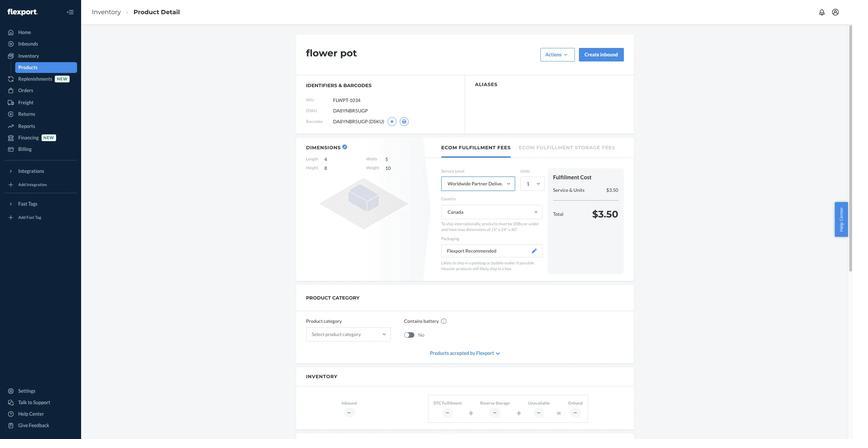 Task type: vqa. For each thing, say whether or not it's contained in the screenshot.
Role
no



Task type: describe. For each thing, give the bounding box(es) containing it.
15"
[[492, 227, 498, 232]]

actions button
[[541, 48, 575, 62]]

onhand
[[569, 401, 583, 406]]

product
[[326, 332, 342, 338]]

reserve
[[481, 401, 495, 406]]

2 x from the left
[[509, 227, 511, 232]]

length
[[306, 157, 319, 162]]

financing
[[18, 135, 39, 141]]

product detail link
[[134, 8, 180, 16]]

add for add integration
[[18, 182, 26, 188]]

ecom for ecom fulfillment storage fees
[[519, 145, 535, 151]]

1 vertical spatial fast
[[27, 215, 34, 220]]

24"
[[502, 227, 508, 232]]

integrations
[[18, 168, 44, 174]]

support
[[33, 400, 50, 406]]

service level
[[442, 169, 465, 174]]

fast tags button
[[4, 199, 77, 210]]

select product category
[[312, 332, 361, 338]]

duty
[[510, 181, 520, 187]]

flexport logo image
[[7, 9, 38, 15]]

and
[[442, 227, 448, 232]]

da8ynbr5ugp for da8ynbr5ugp (dsku)
[[333, 119, 368, 124]]

talk to support
[[18, 400, 50, 406]]

0 horizontal spatial in
[[465, 261, 469, 266]]

― for reserve storage
[[493, 411, 498, 416]]

$3.50 for service & units
[[607, 187, 619, 193]]

no
[[419, 333, 425, 338]]

possible.
[[520, 261, 535, 266]]

barcodes
[[344, 83, 372, 89]]

to for likely
[[453, 261, 456, 266]]

5 height
[[306, 157, 388, 170]]

delivered
[[489, 181, 509, 187]]

add fast tag link
[[4, 212, 77, 223]]

fulfillment cost
[[554, 174, 592, 181]]

detail
[[161, 8, 180, 16]]

to
[[442, 222, 446, 227]]

ecom fulfillment fees tab
[[442, 138, 511, 158]]

be
[[508, 222, 513, 227]]

accepted
[[450, 351, 469, 356]]

breadcrumbs navigation
[[87, 2, 185, 22]]

2 + from the left
[[517, 408, 522, 418]]

service for service level
[[442, 169, 455, 174]]

ecom fulfillment storage fees tab
[[519, 138, 616, 157]]

create
[[585, 52, 600, 57]]

products for products accepted by flexport
[[430, 351, 449, 356]]

or inside likely to ship in a polybag or bubble mailer if possible. heavier products will likely ship in a box.
[[487, 261, 491, 266]]

add for add fast tag
[[18, 215, 26, 220]]

inbounds
[[18, 41, 38, 47]]

select
[[312, 332, 325, 338]]

billing
[[18, 146, 32, 152]]

pot
[[340, 47, 357, 59]]

products accepted by flexport
[[430, 351, 494, 356]]

tab list containing ecom fulfillment fees
[[425, 138, 634, 158]]

8
[[325, 165, 327, 171]]

contains battery
[[404, 319, 439, 324]]

close navigation image
[[66, 8, 74, 16]]

dsku
[[306, 108, 317, 113]]

have
[[449, 227, 457, 232]]

ecom fulfillment fees
[[442, 145, 511, 151]]

identifiers & barcodes
[[306, 83, 372, 89]]

dimensions
[[306, 145, 341, 151]]

integrations button
[[4, 166, 77, 177]]

orders link
[[4, 85, 77, 96]]

5
[[386, 157, 388, 162]]

cost
[[581, 174, 592, 181]]

fast tags
[[18, 201, 37, 207]]

flexport recommended
[[447, 248, 497, 254]]

help inside help center link
[[18, 412, 28, 417]]

chevron down image
[[496, 352, 500, 356]]

1 horizontal spatial category
[[343, 332, 361, 338]]

fulfillment for dtc fulfillment
[[442, 401, 462, 406]]

20lbs
[[514, 222, 523, 227]]

― for unavailable
[[537, 411, 542, 416]]

products inside 'to ship internationally, products must be 20lbs or under and have max dimensions of  15" x 24" x 40".'
[[482, 222, 498, 227]]

product for product category
[[306, 319, 323, 324]]

add fast tag
[[18, 215, 41, 220]]

dimensions
[[466, 227, 486, 232]]

fulfillment for ecom fulfillment storage fees
[[537, 145, 574, 151]]

product category
[[306, 319, 342, 324]]

service & units
[[554, 187, 585, 193]]

category
[[333, 295, 360, 301]]

reserve storage
[[481, 401, 510, 406]]

flexport recommended button
[[442, 245, 543, 258]]

barcodes
[[306, 119, 323, 124]]

to ship internationally, products must be 20lbs or under and have max dimensions of  15" x 24" x 40".
[[442, 222, 539, 232]]

max
[[458, 227, 466, 232]]

service for service & units
[[554, 187, 569, 193]]

help center link
[[4, 409, 77, 420]]

1 horizontal spatial a
[[502, 266, 504, 271]]

inbound
[[342, 401, 357, 406]]

ship inside 'to ship internationally, products must be 20lbs or under and have max dimensions of  15" x 24" x 40".'
[[447, 222, 454, 227]]

product category
[[306, 295, 360, 301]]

create inbound button
[[579, 48, 624, 62]]

country
[[442, 197, 456, 202]]

ecom for ecom fulfillment fees
[[442, 145, 458, 151]]

inbound
[[601, 52, 618, 57]]

1 + from the left
[[469, 408, 474, 418]]

packaging
[[442, 237, 460, 242]]

1
[[527, 181, 530, 187]]

fees inside "tab"
[[602, 145, 616, 151]]

0 horizontal spatial units
[[521, 169, 530, 174]]

returns link
[[4, 109, 77, 120]]

freight
[[18, 100, 34, 106]]

40".
[[511, 227, 518, 232]]



Task type: locate. For each thing, give the bounding box(es) containing it.
0 vertical spatial $3.50
[[607, 187, 619, 193]]

flexport
[[447, 248, 465, 254], [476, 351, 494, 356]]

2 horizontal spatial ship
[[490, 266, 497, 271]]

1 vertical spatial help
[[18, 412, 28, 417]]

1 horizontal spatial products
[[482, 222, 498, 227]]

1 horizontal spatial help center
[[839, 208, 845, 232]]

1 horizontal spatial new
[[57, 77, 68, 82]]

products up of
[[482, 222, 498, 227]]

tag
[[35, 215, 41, 220]]

to right the likely
[[453, 261, 456, 266]]

1 vertical spatial flexport
[[476, 351, 494, 356]]

units down fulfillment cost
[[574, 187, 585, 193]]

integration
[[27, 182, 47, 188]]

1 vertical spatial &
[[570, 187, 573, 193]]

new down the products link
[[57, 77, 68, 82]]

inbounds link
[[4, 39, 77, 49]]

x right '24"'
[[509, 227, 511, 232]]

0 vertical spatial to
[[453, 261, 456, 266]]

1 horizontal spatial &
[[570, 187, 573, 193]]

― for onhand
[[574, 411, 578, 416]]

print image
[[402, 120, 407, 124]]

fulfillment for ecom fulfillment fees
[[459, 145, 496, 151]]

― for inbound
[[347, 411, 352, 416]]

1 horizontal spatial inventory link
[[92, 8, 121, 16]]

0 horizontal spatial +
[[469, 408, 474, 418]]

0 horizontal spatial fees
[[498, 145, 511, 151]]

0 vertical spatial product
[[134, 8, 159, 16]]

ecom inside tab
[[442, 145, 458, 151]]

1 horizontal spatial in
[[498, 266, 502, 271]]

0 vertical spatial flexport
[[447, 248, 465, 254]]

ecom
[[442, 145, 458, 151], [519, 145, 535, 151]]

category right product
[[343, 332, 361, 338]]

to for talk
[[28, 400, 32, 406]]

0 horizontal spatial service
[[442, 169, 455, 174]]

a left polybag
[[469, 261, 471, 266]]

0 horizontal spatial to
[[28, 400, 32, 406]]

1 vertical spatial product
[[306, 319, 323, 324]]

will
[[473, 266, 479, 271]]

0 horizontal spatial a
[[469, 261, 471, 266]]

― down unavailable in the right bottom of the page
[[537, 411, 542, 416]]

4
[[325, 157, 327, 162]]

of
[[487, 227, 491, 232]]

0 vertical spatial units
[[521, 169, 530, 174]]

height
[[306, 165, 318, 170]]

2 fees from the left
[[602, 145, 616, 151]]

1 horizontal spatial service
[[554, 187, 569, 193]]

add left integration
[[18, 182, 26, 188]]

0 vertical spatial storage
[[575, 145, 601, 151]]

0 vertical spatial service
[[442, 169, 455, 174]]

storage inside "tab"
[[575, 145, 601, 151]]

new for financing
[[43, 135, 54, 141]]

0 horizontal spatial help
[[18, 412, 28, 417]]

0 vertical spatial help center
[[839, 208, 845, 232]]

add integration link
[[4, 180, 77, 190]]

products up the replenishments
[[18, 65, 38, 70]]

plus image
[[390, 120, 394, 124]]

if
[[517, 261, 519, 266]]

2 ecom from the left
[[519, 145, 535, 151]]

orders
[[18, 88, 33, 93]]

tab list
[[425, 138, 634, 158]]

pencil alt image
[[344, 146, 346, 148]]

1 vertical spatial or
[[487, 261, 491, 266]]

actions
[[546, 52, 562, 57]]

5 ― from the left
[[574, 411, 578, 416]]

0 horizontal spatial category
[[324, 319, 342, 324]]

1 vertical spatial new
[[43, 135, 54, 141]]

help center
[[839, 208, 845, 232], [18, 412, 44, 417]]

width
[[366, 157, 378, 162]]

flower
[[306, 47, 338, 59]]

0 horizontal spatial x
[[499, 227, 501, 232]]

& left barcodes
[[339, 83, 342, 89]]

0 horizontal spatial inventory link
[[4, 51, 77, 62]]

1 vertical spatial units
[[574, 187, 585, 193]]

by
[[470, 351, 476, 356]]

flower pot
[[306, 47, 357, 59]]

1 vertical spatial products
[[430, 351, 449, 356]]

0 horizontal spatial ship
[[447, 222, 454, 227]]

1 vertical spatial storage
[[496, 401, 510, 406]]

0 horizontal spatial product
[[134, 8, 159, 16]]

da8ynbr5ugp (dsku)
[[333, 119, 385, 124]]

2 vertical spatial ship
[[490, 266, 497, 271]]

category
[[324, 319, 342, 324], [343, 332, 361, 338]]

1 x from the left
[[499, 227, 501, 232]]

1 vertical spatial service
[[554, 187, 569, 193]]

x
[[499, 227, 501, 232], [509, 227, 511, 232]]

fast left tags
[[18, 201, 27, 207]]

category up product
[[324, 319, 342, 324]]

0 vertical spatial or
[[524, 222, 528, 227]]

reports link
[[4, 121, 77, 132]]

contains
[[404, 319, 423, 324]]

create inbound
[[585, 52, 618, 57]]

1 horizontal spatial flexport
[[476, 351, 494, 356]]

0 horizontal spatial storage
[[496, 401, 510, 406]]

0 horizontal spatial or
[[487, 261, 491, 266]]

1 add from the top
[[18, 182, 26, 188]]

0 vertical spatial products
[[18, 65, 38, 70]]

1 vertical spatial products
[[456, 266, 472, 271]]

―
[[347, 411, 352, 416], [446, 411, 450, 416], [493, 411, 498, 416], [537, 411, 542, 416], [574, 411, 578, 416]]

0 horizontal spatial help center
[[18, 412, 44, 417]]

― down dtc fulfillment at the right of the page
[[446, 411, 450, 416]]

must
[[499, 222, 508, 227]]

1 vertical spatial da8ynbr5ugp
[[333, 119, 368, 124]]

open notifications image
[[819, 8, 827, 16]]

1 vertical spatial $3.50
[[593, 209, 619, 220]]

0 horizontal spatial new
[[43, 135, 54, 141]]

product
[[134, 8, 159, 16], [306, 319, 323, 324]]

1 ― from the left
[[347, 411, 352, 416]]

0 horizontal spatial flexport
[[447, 248, 465, 254]]

ship
[[447, 222, 454, 227], [457, 261, 465, 266], [490, 266, 497, 271]]

in down bubble
[[498, 266, 502, 271]]

products left accepted
[[430, 351, 449, 356]]

1 vertical spatial help center
[[18, 412, 44, 417]]

settings link
[[4, 386, 77, 397]]

inventory inside breadcrumbs navigation
[[92, 8, 121, 16]]

fulfillment inside "tab"
[[537, 145, 574, 151]]

0 vertical spatial in
[[465, 261, 469, 266]]

ecom fulfillment storage fees
[[519, 145, 616, 151]]

products for products
[[18, 65, 38, 70]]

tags
[[28, 201, 37, 207]]

0 horizontal spatial inventory
[[18, 53, 39, 59]]

products
[[18, 65, 38, 70], [430, 351, 449, 356]]

1 horizontal spatial product
[[306, 319, 323, 324]]

products inside likely to ship in a polybag or bubble mailer if possible. heavier products will likely ship in a box.
[[456, 266, 472, 271]]

da8ynbr5ugp for da8ynbr5ugp
[[333, 108, 368, 114]]

(dsku)
[[369, 119, 385, 124]]

― for dtc fulfillment
[[446, 411, 450, 416]]

reports
[[18, 123, 35, 129]]

ecom inside "tab"
[[519, 145, 535, 151]]

inventory link
[[92, 8, 121, 16], [4, 51, 77, 62]]

add down fast tags
[[18, 215, 26, 220]]

da8ynbr5ugp left (dsku)
[[333, 119, 368, 124]]

pen image
[[532, 249, 537, 254]]

4 ― from the left
[[537, 411, 542, 416]]

likely to ship in a polybag or bubble mailer if possible. heavier products will likely ship in a box.
[[442, 261, 535, 271]]

1 da8ynbr5ugp from the top
[[333, 108, 368, 114]]

new for replenishments
[[57, 77, 68, 82]]

2 horizontal spatial inventory
[[306, 374, 338, 380]]

None text field
[[333, 94, 384, 107]]

2 da8ynbr5ugp from the top
[[333, 119, 368, 124]]

1 vertical spatial category
[[343, 332, 361, 338]]

new
[[57, 77, 68, 82], [43, 135, 54, 141]]

partner
[[472, 181, 488, 187]]

help center button
[[836, 202, 849, 237]]

0 vertical spatial &
[[339, 83, 342, 89]]

1 horizontal spatial help
[[839, 223, 845, 232]]

0 horizontal spatial &
[[339, 83, 342, 89]]

ship up have
[[447, 222, 454, 227]]

center inside button
[[839, 208, 845, 221]]

flexport right 'by' at the right bottom
[[476, 351, 494, 356]]

1 vertical spatial inventory link
[[4, 51, 77, 62]]

product for product detail
[[134, 8, 159, 16]]

flexport down packaging
[[447, 248, 465, 254]]

2 ― from the left
[[446, 411, 450, 416]]

1 vertical spatial in
[[498, 266, 502, 271]]

storage up cost
[[575, 145, 601, 151]]

service down fulfillment cost
[[554, 187, 569, 193]]

1 horizontal spatial ship
[[457, 261, 465, 266]]

billing link
[[4, 144, 77, 155]]

1 horizontal spatial x
[[509, 227, 511, 232]]

2 vertical spatial inventory
[[306, 374, 338, 380]]

a left box.
[[502, 266, 504, 271]]

product up select
[[306, 319, 323, 324]]

to right "talk"
[[28, 400, 32, 406]]

0 vertical spatial da8ynbr5ugp
[[333, 108, 368, 114]]

fast inside dropdown button
[[18, 201, 27, 207]]

1 horizontal spatial ecom
[[519, 145, 535, 151]]

unavailable
[[529, 401, 550, 406]]

0 vertical spatial inventory
[[92, 8, 121, 16]]

products left 'will'
[[456, 266, 472, 271]]

0 vertical spatial category
[[324, 319, 342, 324]]

unpaid
[[521, 181, 536, 187]]

0 horizontal spatial products
[[18, 65, 38, 70]]

10
[[386, 165, 391, 171]]

or up the likely
[[487, 261, 491, 266]]

1 horizontal spatial center
[[839, 208, 845, 221]]

ship down bubble
[[490, 266, 497, 271]]

1 vertical spatial add
[[18, 215, 26, 220]]

level
[[455, 169, 465, 174]]

0 horizontal spatial products
[[456, 266, 472, 271]]

add integration
[[18, 182, 47, 188]]

& for identifiers
[[339, 83, 342, 89]]

0 vertical spatial center
[[839, 208, 845, 221]]

help inside help center button
[[839, 223, 845, 232]]

fulfillment inside tab
[[459, 145, 496, 151]]

fast left the tag
[[27, 215, 34, 220]]

― down 'reserve storage'
[[493, 411, 498, 416]]

polybag
[[472, 261, 486, 266]]

0 vertical spatial products
[[482, 222, 498, 227]]

new down reports link
[[43, 135, 54, 141]]

1 horizontal spatial or
[[524, 222, 528, 227]]

1 fees from the left
[[498, 145, 511, 151]]

inventory link inside breadcrumbs navigation
[[92, 8, 121, 16]]

weight
[[366, 165, 379, 170]]

1 horizontal spatial products
[[430, 351, 449, 356]]

product left detail
[[134, 8, 159, 16]]

0 vertical spatial ship
[[447, 222, 454, 227]]

product inside breadcrumbs navigation
[[134, 8, 159, 16]]

0 horizontal spatial ecom
[[442, 145, 458, 151]]

to inside likely to ship in a polybag or bubble mailer if possible. heavier products will likely ship in a box.
[[453, 261, 456, 266]]

fast
[[18, 201, 27, 207], [27, 215, 34, 220]]

to inside button
[[28, 400, 32, 406]]

$3.50
[[607, 187, 619, 193], [593, 209, 619, 220]]

1 vertical spatial ship
[[457, 261, 465, 266]]

fees inside tab
[[498, 145, 511, 151]]

talk
[[18, 400, 27, 406]]

units up 1
[[521, 169, 530, 174]]

0 vertical spatial a
[[469, 261, 471, 266]]

― down inbound
[[347, 411, 352, 416]]

0 vertical spatial fast
[[18, 201, 27, 207]]

0 vertical spatial help
[[839, 223, 845, 232]]

worldwide partner delivered duty unpaid
[[448, 181, 536, 187]]

or inside 'to ship internationally, products must be 20lbs or under and have max dimensions of  15" x 24" x 40".'
[[524, 222, 528, 227]]

1 horizontal spatial inventory
[[92, 8, 121, 16]]

x right 15"
[[499, 227, 501, 232]]

give feedback
[[18, 423, 49, 429]]

in left polybag
[[465, 261, 469, 266]]

battery
[[424, 319, 439, 324]]

1 ecom from the left
[[442, 145, 458, 151]]

1 horizontal spatial fees
[[602, 145, 616, 151]]

returns
[[18, 111, 35, 117]]

feedback
[[29, 423, 49, 429]]

dtc fulfillment
[[434, 401, 462, 406]]

internationally,
[[455, 222, 481, 227]]

help center inside button
[[839, 208, 845, 232]]

1 horizontal spatial storage
[[575, 145, 601, 151]]

storage right reserve
[[496, 401, 510, 406]]

0 vertical spatial inventory link
[[92, 8, 121, 16]]

sku
[[306, 98, 314, 103]]

flexport inside "flexport recommended" button
[[447, 248, 465, 254]]

product
[[306, 295, 331, 301]]

1 vertical spatial center
[[29, 412, 44, 417]]

bubble
[[492, 261, 504, 266]]

ship right the likely
[[457, 261, 465, 266]]

home link
[[4, 27, 77, 38]]

service left level
[[442, 169, 455, 174]]

& down fulfillment cost
[[570, 187, 573, 193]]

likely
[[480, 266, 489, 271]]

mailer
[[505, 261, 516, 266]]

$3.50 for total
[[593, 209, 619, 220]]

give feedback button
[[4, 421, 77, 432]]

& for service
[[570, 187, 573, 193]]

in
[[465, 261, 469, 266], [498, 266, 502, 271]]

da8ynbr5ugp up da8ynbr5ugp (dsku)
[[333, 108, 368, 114]]

aliases
[[475, 82, 498, 88]]

― down onhand
[[574, 411, 578, 416]]

or right 20lbs at the right of page
[[524, 222, 528, 227]]

a
[[469, 261, 471, 266], [502, 266, 504, 271]]

1 vertical spatial a
[[502, 266, 504, 271]]

1 horizontal spatial to
[[453, 261, 456, 266]]

2 add from the top
[[18, 215, 26, 220]]

0 horizontal spatial center
[[29, 412, 44, 417]]

0 vertical spatial add
[[18, 182, 26, 188]]

3 ― from the left
[[493, 411, 498, 416]]

0 vertical spatial new
[[57, 77, 68, 82]]

heavier
[[442, 266, 456, 271]]

recommended
[[466, 248, 497, 254]]

replenishments
[[18, 76, 52, 82]]

1 horizontal spatial units
[[574, 187, 585, 193]]

open account menu image
[[832, 8, 840, 16]]

talk to support button
[[4, 398, 77, 409]]

1 horizontal spatial +
[[517, 408, 522, 418]]

1 vertical spatial inventory
[[18, 53, 39, 59]]

1 vertical spatial to
[[28, 400, 32, 406]]

home
[[18, 29, 31, 35]]



